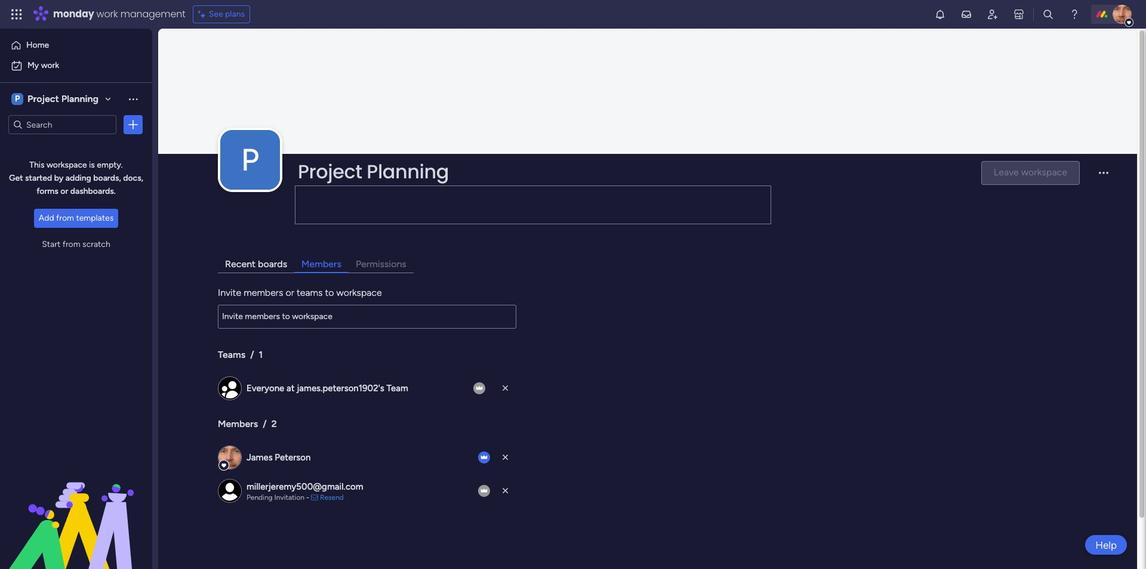 Task type: vqa. For each thing, say whether or not it's contained in the screenshot.
Files
no



Task type: describe. For each thing, give the bounding box(es) containing it.
work for my
[[41, 60, 59, 70]]

members / 2
[[218, 418, 277, 430]]

james.peterson1902's
[[297, 383, 384, 394]]

home
[[26, 40, 49, 50]]

teams
[[218, 349, 245, 360]]

team
[[387, 383, 408, 394]]

invite
[[218, 287, 241, 298]]

home option
[[7, 36, 145, 55]]

invite members image
[[987, 8, 999, 20]]

get
[[9, 173, 23, 183]]

my
[[27, 60, 39, 70]]

my work
[[27, 60, 59, 70]]

or inside this workspace is empty. get started by adding boards, docs, forms or dashboards.
[[60, 186, 68, 196]]

-
[[306, 494, 309, 502]]

members for members / 2
[[218, 418, 258, 430]]

notifications image
[[934, 8, 946, 20]]

james peterson link
[[247, 452, 311, 463]]

start from scratch
[[42, 239, 110, 249]]

p button
[[220, 130, 280, 190]]

recent boards
[[225, 258, 287, 270]]

resend
[[320, 494, 344, 502]]

select product image
[[11, 8, 23, 20]]

monday marketplace image
[[1013, 8, 1025, 20]]

add from templates
[[39, 213, 114, 223]]

start from scratch button
[[34, 235, 118, 254]]

james peterson image
[[1113, 5, 1132, 24]]

from for add
[[56, 213, 74, 223]]

add
[[39, 213, 54, 223]]

new crown image
[[478, 452, 490, 464]]

update feed image
[[960, 8, 972, 20]]

workspace image
[[220, 130, 280, 190]]

empty.
[[97, 160, 123, 170]]

james peterson
[[247, 452, 311, 463]]

members for members
[[302, 258, 341, 270]]

/ for teams
[[250, 349, 254, 360]]

pending invitation -
[[247, 494, 311, 502]]

millerjeremy500@gmail.com link
[[247, 482, 363, 492]]

options image
[[127, 119, 139, 131]]

2
[[271, 418, 277, 430]]

pending
[[247, 494, 273, 502]]

Invite members to workspace text field
[[218, 305, 516, 329]]

see plans button
[[193, 5, 250, 23]]

my work link
[[7, 56, 145, 75]]

workspace selection element
[[11, 92, 100, 106]]

search everything image
[[1042, 8, 1054, 20]]

this workspace is empty. get started by adding boards, docs, forms or dashboards.
[[9, 160, 143, 196]]

p for workspace icon
[[15, 94, 20, 104]]

everyone at james.peterson1902's team
[[247, 383, 408, 394]]

0 vertical spatial new crown image
[[473, 383, 485, 395]]

invite members or teams to workspace
[[218, 287, 382, 298]]

lottie animation image
[[0, 449, 152, 569]]

forms
[[36, 186, 58, 196]]

boards,
[[93, 173, 121, 183]]

1 horizontal spatial project
[[298, 158, 362, 185]]

resend link
[[320, 494, 344, 502]]



Task type: locate. For each thing, give the bounding box(es) containing it.
0 horizontal spatial or
[[60, 186, 68, 196]]

0 vertical spatial members
[[302, 258, 341, 270]]

help button
[[1085, 535, 1127, 555]]

None text field
[[295, 186, 771, 224], [218, 305, 516, 329], [295, 186, 771, 224], [218, 305, 516, 329]]

0 horizontal spatial /
[[250, 349, 254, 360]]

/
[[250, 349, 254, 360], [263, 418, 267, 430]]

/ left the 2
[[263, 418, 267, 430]]

p for workspace image
[[241, 141, 259, 178]]

started
[[25, 173, 52, 183]]

1 vertical spatial members
[[218, 418, 258, 430]]

help image
[[1069, 8, 1080, 20]]

from right add
[[56, 213, 74, 223]]

workspace up invite members to workspace text field
[[336, 287, 382, 298]]

0 vertical spatial from
[[56, 213, 74, 223]]

1 vertical spatial new crown image
[[478, 485, 490, 497]]

scratch
[[82, 239, 110, 249]]

management
[[120, 7, 185, 21]]

permissions
[[356, 258, 406, 270]]

boards
[[258, 258, 287, 270]]

workspace up by
[[47, 160, 87, 170]]

0 horizontal spatial project planning
[[27, 93, 98, 104]]

/ left 1
[[250, 349, 254, 360]]

adding
[[65, 173, 91, 183]]

monday
[[53, 7, 94, 21]]

0 vertical spatial workspace
[[47, 160, 87, 170]]

docs,
[[123, 173, 143, 183]]

workspace
[[47, 160, 87, 170], [336, 287, 382, 298]]

1 horizontal spatial /
[[263, 418, 267, 430]]

at
[[287, 383, 295, 394]]

members up to
[[302, 258, 341, 270]]

see plans
[[209, 9, 245, 19]]

teams
[[297, 287, 323, 298]]

millerjeremy500@gmail.com
[[247, 482, 363, 492]]

or
[[60, 186, 68, 196], [286, 287, 294, 298]]

is
[[89, 160, 95, 170]]

james
[[247, 452, 273, 463]]

1 vertical spatial planning
[[367, 158, 449, 185]]

0 horizontal spatial workspace
[[47, 160, 87, 170]]

1 vertical spatial workspace
[[336, 287, 382, 298]]

0 vertical spatial planning
[[61, 93, 98, 104]]

templates
[[76, 213, 114, 223]]

0 vertical spatial /
[[250, 349, 254, 360]]

1 horizontal spatial p
[[241, 141, 259, 178]]

monday work management
[[53, 7, 185, 21]]

from for start
[[63, 239, 80, 249]]

1 vertical spatial /
[[263, 418, 267, 430]]

from right start
[[63, 239, 80, 249]]

1 vertical spatial project planning
[[298, 158, 449, 185]]

invitation
[[274, 494, 304, 502]]

members left the 2
[[218, 418, 258, 430]]

this
[[29, 160, 45, 170]]

members
[[244, 287, 283, 298]]

planning inside workspace selection "element"
[[61, 93, 98, 104]]

0 horizontal spatial p
[[15, 94, 20, 104]]

or down by
[[60, 186, 68, 196]]

my work option
[[7, 56, 145, 75]]

work inside option
[[41, 60, 59, 70]]

lottie animation element
[[0, 449, 152, 569]]

teams / 1
[[218, 349, 263, 360]]

recent
[[225, 258, 256, 270]]

0 vertical spatial or
[[60, 186, 68, 196]]

project planning inside workspace selection "element"
[[27, 93, 98, 104]]

0 vertical spatial project planning
[[27, 93, 98, 104]]

0 vertical spatial p
[[15, 94, 20, 104]]

or left teams
[[286, 287, 294, 298]]

planning
[[61, 93, 98, 104], [367, 158, 449, 185]]

0 horizontal spatial planning
[[61, 93, 98, 104]]

work for monday
[[96, 7, 118, 21]]

0 horizontal spatial work
[[41, 60, 59, 70]]

new crown image
[[473, 383, 485, 395], [478, 485, 490, 497]]

work
[[96, 7, 118, 21], [41, 60, 59, 70]]

1 vertical spatial project
[[298, 158, 362, 185]]

from
[[56, 213, 74, 223], [63, 239, 80, 249]]

1 horizontal spatial planning
[[367, 158, 449, 185]]

1 horizontal spatial workspace
[[336, 287, 382, 298]]

v2 ellipsis image
[[1099, 172, 1109, 182]]

everyone
[[247, 383, 284, 394]]

start
[[42, 239, 60, 249]]

project planning
[[27, 93, 98, 104], [298, 158, 449, 185]]

project
[[27, 93, 59, 104], [298, 158, 362, 185]]

peterson
[[275, 452, 311, 463]]

from inside the start from scratch button
[[63, 239, 80, 249]]

work right monday
[[96, 7, 118, 21]]

1 vertical spatial or
[[286, 287, 294, 298]]

1 vertical spatial work
[[41, 60, 59, 70]]

from inside "add from templates" button
[[56, 213, 74, 223]]

/ for members
[[263, 418, 267, 430]]

1 horizontal spatial members
[[302, 258, 341, 270]]

0 vertical spatial work
[[96, 7, 118, 21]]

p
[[15, 94, 20, 104], [241, 141, 259, 178]]

by
[[54, 173, 63, 183]]

0 horizontal spatial members
[[218, 418, 258, 430]]

workspace inside this workspace is empty. get started by adding boards, docs, forms or dashboards.
[[47, 160, 87, 170]]

work right my on the top of page
[[41, 60, 59, 70]]

home link
[[7, 36, 145, 55]]

see
[[209, 9, 223, 19]]

p inside image
[[241, 141, 259, 178]]

members
[[302, 258, 341, 270], [218, 418, 258, 430]]

Search in workspace field
[[25, 118, 100, 132]]

help
[[1095, 539, 1117, 551]]

workspace options image
[[127, 93, 139, 105]]

plans
[[225, 9, 245, 19]]

0 vertical spatial project
[[27, 93, 59, 104]]

1 horizontal spatial or
[[286, 287, 294, 298]]

to
[[325, 287, 334, 298]]

envelope o image
[[311, 494, 318, 502]]

p inside icon
[[15, 94, 20, 104]]

1 vertical spatial p
[[241, 141, 259, 178]]

add from templates button
[[34, 209, 118, 228]]

project inside workspace selection "element"
[[27, 93, 59, 104]]

1
[[259, 349, 263, 360]]

Project Planning field
[[295, 158, 971, 185]]

1 horizontal spatial work
[[96, 7, 118, 21]]

workspace image
[[11, 93, 23, 106]]

1 horizontal spatial project planning
[[298, 158, 449, 185]]

dashboards.
[[70, 186, 116, 196]]

1 vertical spatial from
[[63, 239, 80, 249]]

0 horizontal spatial project
[[27, 93, 59, 104]]



